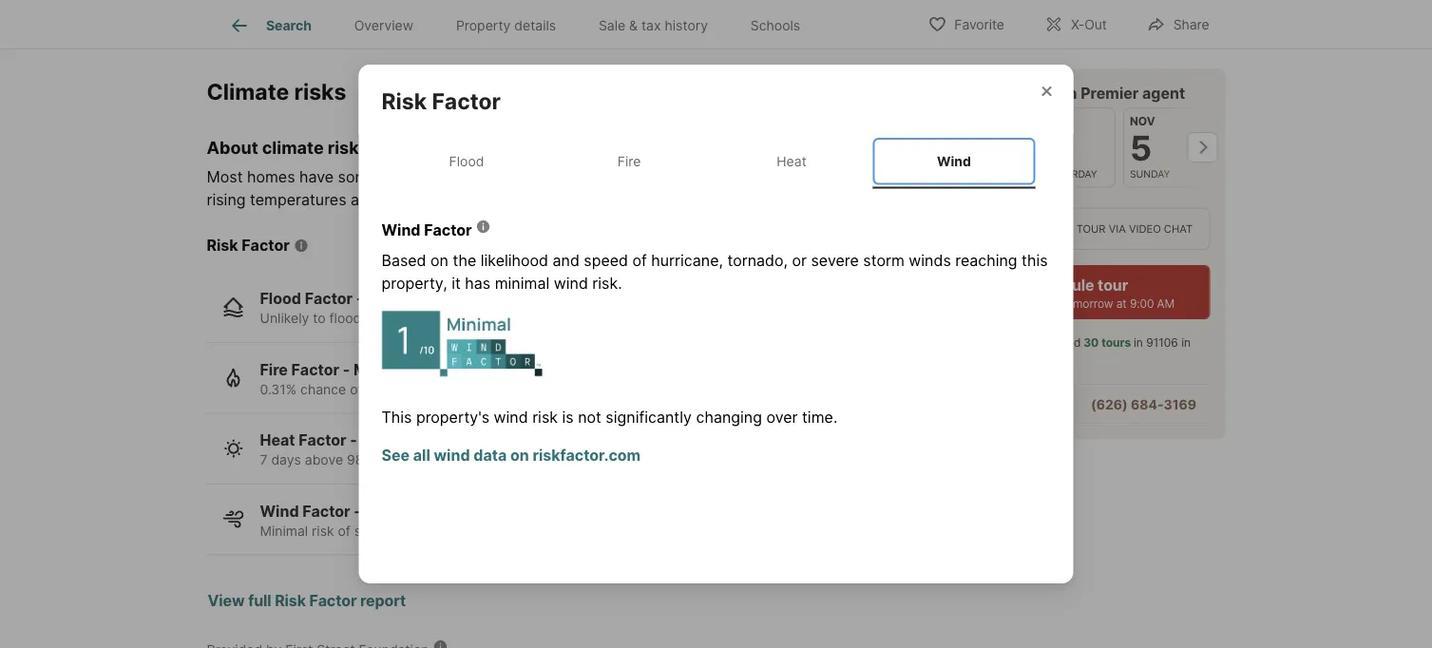 Task type: locate. For each thing, give the bounding box(es) containing it.
1 horizontal spatial the
[[987, 353, 1005, 367]]

0 horizontal spatial risk
[[312, 523, 334, 539]]

30 up see all wind data on riskfactor.com link
[[527, 382, 544, 398]]

on down wind factor
[[431, 252, 449, 270]]

2 vertical spatial risk
[[275, 592, 306, 611]]

available:
[[1007, 297, 1057, 311]]

factor inside button
[[310, 592, 357, 611]]

0 vertical spatial a
[[1017, 84, 1026, 102]]

fire inside the fire factor - moderate 0.31% chance of being in a wildfire in next 30 years
[[260, 361, 288, 379]]

0 vertical spatial wind
[[938, 153, 972, 169]]

risk factor element
[[382, 65, 524, 115]]

1 vertical spatial severe
[[355, 523, 396, 539]]

1 vertical spatial this
[[436, 452, 459, 469]]

years down 'it' on the left top
[[432, 311, 466, 327]]

has
[[465, 275, 491, 293]]

tab list containing flood
[[382, 134, 1051, 189]]

in right 19
[[549, 452, 559, 469]]

this up the schedule
[[1022, 252, 1048, 270]]

minimal down 'expected'
[[365, 502, 423, 521]]

have
[[300, 168, 334, 187]]

of inside based on the likelihood and speed of hurricane, tornado, or severe storm winds reaching this property, it has minimal wind risk.
[[633, 252, 647, 270]]

previous image
[[936, 132, 966, 163]]

factor up flood
[[305, 290, 353, 308]]

this right all
[[436, 452, 459, 469]]

0 horizontal spatial to
[[313, 311, 326, 327]]

winds
[[909, 252, 952, 270], [400, 523, 437, 539]]

0 horizontal spatial a
[[420, 382, 428, 398]]

risk down the above
[[312, 523, 334, 539]]

wind for wind factor - minimal minimal risk of severe winds over next 30 years
[[260, 502, 299, 521]]

flood for flood
[[449, 153, 484, 169]]

tour inside list box
[[1077, 222, 1106, 235]]

None button
[[955, 106, 1032, 189], [1039, 107, 1116, 188], [1123, 107, 1200, 188], [955, 106, 1032, 189], [1039, 107, 1116, 188], [1123, 107, 1200, 188]]

wind
[[554, 275, 588, 293], [494, 408, 528, 427], [434, 446, 470, 465]]

fire
[[618, 153, 641, 169], [260, 361, 288, 379]]

factor inside flood factor - minimal unlikely to flood in next 30 years
[[305, 290, 353, 308]]

of up levels.
[[411, 168, 426, 187]]

0 horizontal spatial over
[[441, 523, 468, 539]]

full
[[248, 592, 272, 611]]

1 horizontal spatial climate
[[739, 168, 791, 187]]

2 horizontal spatial risk
[[382, 88, 427, 114]]

favorite
[[955, 17, 1005, 33]]

30 down agents
[[1031, 353, 1045, 367]]

0 vertical spatial climate
[[262, 137, 324, 158]]

sale & tax history tab
[[578, 3, 730, 48]]

0 vertical spatial risk
[[382, 88, 427, 114]]

factor inside the fire factor - moderate 0.31% chance of being in a wildfire in next 30 years
[[292, 361, 339, 379]]

risk
[[382, 88, 427, 114], [207, 237, 238, 255], [275, 592, 306, 611]]

factor inside wind factor - minimal minimal risk of severe winds over next 30 years
[[303, 502, 351, 521]]

moderate
[[354, 361, 425, 379]]

to inside flood factor - minimal unlikely to flood in next 30 years
[[313, 311, 326, 327]]

1 horizontal spatial winds
[[909, 252, 952, 270]]

of inside wind factor - minimal minimal risk of severe winds over next 30 years
[[338, 523, 351, 539]]

this inside based on the likelihood and speed of hurricane, tornado, or severe storm winds reaching this property, it has minimal wind risk.
[[1022, 252, 1048, 270]]

risk down overview tab
[[382, 88, 427, 114]]

climate up "homes"
[[262, 137, 324, 158]]

heat for heat
[[777, 153, 807, 169]]

factor left "report"
[[310, 592, 357, 611]]

1 vertical spatial a
[[420, 382, 428, 398]]

tour
[[944, 84, 978, 102], [1077, 222, 1106, 235]]

nov
[[1046, 115, 1071, 128], [1130, 115, 1155, 128]]

days right 19
[[515, 452, 545, 469]]

wind inside based on the likelihood and speed of hurricane, tornado, or severe storm winds reaching this property, it has minimal wind risk.
[[554, 275, 588, 293]]

- inside flood factor - minimal unlikely to flood in next 30 years
[[356, 290, 364, 308]]

3
[[963, 127, 986, 169]]

nov inside nov 5 sunday
[[1130, 115, 1155, 128]]

to
[[884, 168, 899, 187], [313, 311, 326, 327]]

nov down tour with a redfin premier agent
[[1046, 115, 1071, 128]]

in right flood
[[365, 311, 376, 327]]

1 vertical spatial wind
[[382, 221, 421, 240]]

1 vertical spatial the
[[987, 353, 1005, 367]]

and inside based on the likelihood and speed of hurricane, tornado, or severe storm winds reaching this property, it has minimal wind risk.
[[553, 252, 580, 270]]

0 horizontal spatial tour
[[944, 84, 978, 102]]

climate
[[262, 137, 324, 158], [739, 168, 791, 187]]

1 horizontal spatial risk factor
[[382, 88, 501, 114]]

1 horizontal spatial to
[[884, 168, 899, 187]]

fire tab
[[548, 138, 711, 185]]

2 horizontal spatial risk
[[533, 408, 558, 427]]

of inside the fire factor - moderate 0.31% chance of being in a wildfire in next 30 years
[[350, 382, 363, 398]]

1 vertical spatial tab list
[[382, 134, 1051, 189]]

days down 'led' at the bottom of the page
[[1048, 353, 1074, 367]]

1 horizontal spatial flood
[[449, 153, 484, 169]]

1 horizontal spatial this
[[1022, 252, 1048, 270]]

climate
[[207, 79, 289, 106]]

risk up sea
[[382, 168, 407, 187]]

- inside the fire factor - moderate 0.31% chance of being in a wildfire in next 30 years
[[343, 361, 350, 379]]

overview tab
[[333, 3, 435, 48]]

of right speed
[[633, 252, 647, 270]]

sunday
[[1130, 168, 1170, 180]]

heat inside heat tab
[[777, 153, 807, 169]]

wind factor score logo image
[[382, 295, 544, 377]]

- up chance at the left of page
[[343, 361, 350, 379]]

on right data
[[511, 446, 529, 465]]

hurricane,
[[652, 252, 724, 270]]

1 horizontal spatial risk
[[275, 592, 306, 611]]

the left the last
[[987, 353, 1005, 367]]

risks up some
[[328, 137, 369, 158]]

wind up see all wind data on riskfactor.com
[[494, 408, 528, 427]]

premier
[[1081, 84, 1139, 102]]

factor up chance at the left of page
[[292, 361, 339, 379]]

0 vertical spatial over
[[767, 408, 798, 427]]

1 vertical spatial wind
[[494, 408, 528, 427]]

1 horizontal spatial over
[[767, 408, 798, 427]]

redfin up the last
[[987, 336, 1022, 350]]

0 horizontal spatial on
[[431, 252, 449, 270]]

- up flood
[[356, 290, 364, 308]]

2 horizontal spatial wind
[[554, 275, 588, 293]]

1 vertical spatial to
[[313, 311, 326, 327]]

expected
[[373, 452, 432, 469]]

over left time.
[[767, 408, 798, 427]]

severe right or
[[812, 252, 859, 270]]

to right "due"
[[884, 168, 899, 187]]

severe
[[812, 252, 859, 270], [355, 523, 396, 539]]

change
[[795, 168, 848, 187]]

1 horizontal spatial wind
[[382, 221, 421, 240]]

1 horizontal spatial fire
[[618, 153, 641, 169]]

of down 98° on the bottom
[[338, 523, 351, 539]]

1 vertical spatial minimal
[[365, 502, 423, 521]]

1 vertical spatial flood
[[260, 290, 301, 308]]

the inside in the last 30 days
[[987, 353, 1005, 367]]

2 vertical spatial wind
[[434, 446, 470, 465]]

0 vertical spatial heat
[[777, 153, 807, 169]]

98°
[[347, 452, 370, 469]]

in right the wildfire in the left bottom of the page
[[481, 382, 492, 398]]

2 vertical spatial risk
[[312, 523, 334, 539]]

1 horizontal spatial tour
[[1077, 222, 1106, 235]]

1 vertical spatial risk
[[533, 408, 558, 427]]

about
[[207, 137, 258, 158]]

wind left risk.
[[554, 275, 588, 293]]

fire inside tab
[[618, 153, 641, 169]]

risk inside button
[[275, 592, 306, 611]]

flood up unlikely
[[260, 290, 301, 308]]

next
[[380, 311, 407, 327], [496, 382, 523, 398], [472, 523, 500, 539]]

2 nov from the left
[[1130, 115, 1155, 128]]

flood tab
[[386, 138, 548, 185]]

to left flood
[[313, 311, 326, 327]]

tab list
[[207, 0, 837, 48], [382, 134, 1051, 189]]

0 vertical spatial fire
[[618, 153, 641, 169]]

wind right all
[[434, 446, 470, 465]]

minimal down '7'
[[260, 523, 308, 539]]

0 vertical spatial flood
[[449, 153, 484, 169]]

next inside wind factor - minimal minimal risk of severe winds over next 30 years
[[472, 523, 500, 539]]

2 vertical spatial and
[[553, 252, 580, 270]]

- inside wind factor - minimal minimal risk of severe winds over next 30 years
[[354, 502, 361, 521]]

factor up the above
[[299, 431, 347, 450]]

1 horizontal spatial days
[[515, 452, 545, 469]]

natural
[[430, 168, 480, 187]]

nov 5 sunday
[[1130, 115, 1170, 180]]

fire up 0.31%
[[260, 361, 288, 379]]

flood inside flood tab
[[449, 153, 484, 169]]

next image
[[1188, 132, 1218, 163]]

(626)
[[1092, 397, 1128, 413]]

- down 98° on the bottom
[[354, 502, 361, 521]]

in right 91106
[[1182, 336, 1191, 350]]

flood up levels.
[[449, 153, 484, 169]]

winds inside wind factor - minimal minimal risk of severe winds over next 30 years
[[400, 523, 437, 539]]

0 horizontal spatial climate
[[262, 137, 324, 158]]

severe up "report"
[[355, 523, 396, 539]]

option
[[944, 208, 1065, 250]]

redfin up 4
[[1030, 84, 1078, 102]]

1 vertical spatial fire
[[260, 361, 288, 379]]

years down see all wind data on riskfactor.com link
[[524, 523, 558, 539]]

and down some
[[351, 191, 378, 209]]

risk factor up flood tab
[[382, 88, 501, 114]]

risks up about climate risks
[[294, 79, 346, 106]]

over down year,
[[441, 523, 468, 539]]

0 vertical spatial redfin
[[1030, 84, 1078, 102]]

based
[[382, 252, 426, 270]]

may
[[589, 168, 619, 187]]

of inside the most homes have some risk of natural disasters, and may be impacted by climate change due to rising temperatures and sea levels.
[[411, 168, 426, 187]]

via
[[1109, 222, 1126, 235]]

risk
[[382, 168, 407, 187], [533, 408, 558, 427], [312, 523, 334, 539]]

in inside in the last 30 days
[[1182, 336, 1191, 350]]

x-out button
[[1029, 4, 1124, 43]]

changing
[[696, 408, 763, 427]]

0 vertical spatial this
[[1022, 252, 1048, 270]]

2 vertical spatial minimal
[[260, 523, 308, 539]]

tour left with
[[944, 84, 978, 102]]

0 vertical spatial the
[[453, 252, 477, 270]]

factor
[[432, 88, 501, 114], [424, 221, 472, 240], [242, 237, 290, 255], [305, 290, 353, 308], [292, 361, 339, 379], [299, 431, 347, 450], [303, 502, 351, 521], [310, 592, 357, 611]]

0 vertical spatial tour
[[944, 84, 978, 102]]

0 vertical spatial severe
[[812, 252, 859, 270]]

1 horizontal spatial wind
[[494, 408, 528, 427]]

schedule
[[1026, 276, 1095, 294]]

&
[[630, 17, 638, 34]]

winds right storm
[[909, 252, 952, 270]]

0 vertical spatial next
[[380, 311, 407, 327]]

fire left impacted
[[618, 153, 641, 169]]

1 vertical spatial tour
[[1077, 222, 1106, 235]]

over
[[767, 408, 798, 427], [441, 523, 468, 539]]

30 down is
[[563, 452, 580, 469]]

0 horizontal spatial winds
[[400, 523, 437, 539]]

heat inside heat factor - major 7 days above 98° expected this year, 19 days in 30 years
[[260, 431, 295, 450]]

tab list inside risk factor dialog
[[382, 134, 1051, 189]]

1 vertical spatial heat
[[260, 431, 295, 450]]

redfin agents led 30 tours in 91106
[[987, 336, 1179, 350]]

0 horizontal spatial nov
[[1046, 115, 1071, 128]]

1 nov from the left
[[1046, 115, 1071, 128]]

fire for fire factor - moderate 0.31% chance of being in a wildfire in next 30 years
[[260, 361, 288, 379]]

see all wind data on riskfactor.com
[[382, 446, 641, 465]]

0 vertical spatial winds
[[909, 252, 952, 270]]

flood
[[449, 153, 484, 169], [260, 290, 301, 308]]

climate risks
[[207, 79, 346, 106]]

schools tab
[[730, 3, 822, 48]]

time.
[[803, 408, 838, 427]]

risk left is
[[533, 408, 558, 427]]

risk down rising
[[207, 237, 238, 255]]

share button
[[1131, 4, 1226, 43]]

and left may
[[558, 168, 585, 187]]

2 horizontal spatial days
[[1048, 353, 1074, 367]]

30 down 19
[[503, 523, 520, 539]]

2 vertical spatial wind
[[260, 502, 299, 521]]

chat
[[1165, 222, 1193, 235]]

0 horizontal spatial wind
[[434, 446, 470, 465]]

am
[[1158, 297, 1175, 311]]

0 horizontal spatial heat
[[260, 431, 295, 450]]

1 horizontal spatial heat
[[777, 153, 807, 169]]

next down property,
[[380, 311, 407, 327]]

2 vertical spatial next
[[472, 523, 500, 539]]

wind inside wind factor - minimal minimal risk of severe winds over next 30 years
[[260, 502, 299, 521]]

minimal inside flood factor - minimal unlikely to flood in next 30 years
[[367, 290, 426, 308]]

wind for is
[[494, 408, 528, 427]]

0 horizontal spatial risk
[[207, 237, 238, 255]]

0 horizontal spatial fire
[[260, 361, 288, 379]]

- for wind
[[354, 502, 361, 521]]

nov inside nov 4 saturday
[[1046, 115, 1071, 128]]

tour left via
[[1077, 222, 1106, 235]]

years inside the fire factor - moderate 0.31% chance of being in a wildfire in next 30 years
[[547, 382, 582, 398]]

see
[[382, 446, 410, 465]]

1 horizontal spatial nov
[[1130, 115, 1155, 128]]

years inside flood factor - minimal unlikely to flood in next 30 years
[[432, 311, 466, 327]]

0 horizontal spatial flood
[[260, 290, 301, 308]]

schedule tour next available: tomorrow at 9:00 am
[[979, 276, 1175, 311]]

next inside flood factor - minimal unlikely to flood in next 30 years
[[380, 311, 407, 327]]

factor down the above
[[303, 502, 351, 521]]

winds down 'expected'
[[400, 523, 437, 539]]

0 vertical spatial risk
[[382, 168, 407, 187]]

wind inside tab
[[938, 153, 972, 169]]

tomorrow
[[1060, 297, 1114, 311]]

on inside based on the likelihood and speed of hurricane, tornado, or severe storm winds reaching this property, it has minimal wind risk.
[[431, 252, 449, 270]]

days inside in the last 30 days
[[1048, 353, 1074, 367]]

years down "this property's wind risk is not significantly changing over time."
[[584, 452, 618, 469]]

30
[[411, 311, 428, 327], [1084, 336, 1099, 350], [1031, 353, 1045, 367], [527, 382, 544, 398], [563, 452, 580, 469], [503, 523, 520, 539]]

heat right by on the top right
[[777, 153, 807, 169]]

flood inside flood factor - minimal unlikely to flood in next 30 years
[[260, 290, 301, 308]]

- up 98° on the bottom
[[350, 431, 357, 450]]

1 vertical spatial climate
[[739, 168, 791, 187]]

risk factor down rising
[[207, 237, 290, 255]]

risk right "full"
[[275, 592, 306, 611]]

severe inside wind factor - minimal minimal risk of severe winds over next 30 years
[[355, 523, 396, 539]]

be
[[624, 168, 642, 187]]

0 vertical spatial tab list
[[207, 0, 837, 48]]

days right '7'
[[271, 452, 301, 469]]

1 vertical spatial redfin
[[987, 336, 1022, 350]]

this
[[382, 408, 412, 427]]

1 horizontal spatial on
[[511, 446, 529, 465]]

due
[[853, 168, 880, 187]]

this inside heat factor - major 7 days above 98° expected this year, 19 days in 30 years
[[436, 452, 459, 469]]

next right the wildfire in the left bottom of the page
[[496, 382, 523, 398]]

0 vertical spatial to
[[884, 168, 899, 187]]

30 inside flood factor - minimal unlikely to flood in next 30 years
[[411, 311, 428, 327]]

next down year,
[[472, 523, 500, 539]]

risks
[[294, 79, 346, 106], [328, 137, 369, 158]]

1 vertical spatial next
[[496, 382, 523, 398]]

sea
[[382, 191, 407, 209]]

tours
[[1102, 336, 1132, 350]]

climate right by on the top right
[[739, 168, 791, 187]]

1 horizontal spatial severe
[[812, 252, 859, 270]]

favorite button
[[912, 4, 1021, 43]]

above
[[305, 452, 343, 469]]

1 vertical spatial winds
[[400, 523, 437, 539]]

0 vertical spatial risk factor
[[382, 88, 501, 114]]

minimal down based
[[367, 290, 426, 308]]

the up 'it' on the left top
[[453, 252, 477, 270]]

a right with
[[1017, 84, 1026, 102]]

of left being on the left of the page
[[350, 382, 363, 398]]

0 vertical spatial minimal
[[367, 290, 426, 308]]

in right tours
[[1134, 336, 1144, 350]]

rising
[[207, 191, 246, 209]]

30 down property,
[[411, 311, 428, 327]]

on
[[431, 252, 449, 270], [511, 446, 529, 465]]

a left the wildfire in the left bottom of the page
[[420, 382, 428, 398]]

- inside heat factor - major 7 days above 98° expected this year, 19 days in 30 years
[[350, 431, 357, 450]]

0 vertical spatial on
[[431, 252, 449, 270]]

1 horizontal spatial risk
[[382, 168, 407, 187]]

over inside wind factor - minimal minimal risk of severe winds over next 30 years
[[441, 523, 468, 539]]

of for fire factor - moderate 0.31% chance of being in a wildfire in next 30 years
[[350, 382, 363, 398]]

0 horizontal spatial wind
[[260, 502, 299, 521]]

0 vertical spatial wind
[[554, 275, 588, 293]]

0 horizontal spatial the
[[453, 252, 477, 270]]

years up is
[[547, 382, 582, 398]]

0 horizontal spatial this
[[436, 452, 459, 469]]

risk inside risk factor dialog
[[533, 408, 558, 427]]

2 horizontal spatial wind
[[938, 153, 972, 169]]

0 horizontal spatial severe
[[355, 523, 396, 539]]

30 inside the fire factor - moderate 0.31% chance of being in a wildfire in next 30 years
[[527, 382, 544, 398]]

and left speed
[[553, 252, 580, 270]]

heat up '7'
[[260, 431, 295, 450]]

0.31%
[[260, 382, 297, 398]]

-
[[356, 290, 364, 308], [343, 361, 350, 379], [350, 431, 357, 450], [354, 502, 361, 521]]

1 vertical spatial risk factor
[[207, 237, 290, 255]]

nov down the agent
[[1130, 115, 1155, 128]]



Task type: describe. For each thing, give the bounding box(es) containing it.
sale & tax history
[[599, 17, 708, 34]]

impacted
[[646, 168, 713, 187]]

factor inside heat factor - major 7 days above 98° expected this year, 19 days in 30 years
[[299, 431, 347, 450]]

30 right 'led' at the bottom of the page
[[1084, 336, 1099, 350]]

30 inside heat factor - major 7 days above 98° expected this year, 19 days in 30 years
[[563, 452, 580, 469]]

0 horizontal spatial days
[[271, 452, 301, 469]]

years inside heat factor - major 7 days above 98° expected this year, 19 days in 30 years
[[584, 452, 618, 469]]

homes
[[247, 168, 295, 187]]

last
[[1008, 353, 1028, 367]]

in inside flood factor - minimal unlikely to flood in next 30 years
[[365, 311, 376, 327]]

search link
[[228, 14, 312, 37]]

flood
[[329, 311, 362, 327]]

30 inside wind factor - minimal minimal risk of severe winds over next 30 years
[[503, 523, 520, 539]]

0 vertical spatial and
[[558, 168, 585, 187]]

agents
[[1025, 336, 1062, 350]]

next
[[979, 297, 1004, 311]]

schools
[[751, 17, 801, 34]]

x-out
[[1071, 17, 1107, 33]]

major
[[361, 431, 403, 450]]

see all wind data on riskfactor.com link
[[382, 446, 641, 465]]

heat for heat factor - major 7 days above 98° expected this year, 19 days in 30 years
[[260, 431, 295, 450]]

next inside the fire factor - moderate 0.31% chance of being in a wildfire in next 30 years
[[496, 382, 523, 398]]

share
[[1174, 17, 1210, 33]]

at
[[1117, 297, 1127, 311]]

tour via video chat
[[1077, 222, 1193, 235]]

flood factor - minimal unlikely to flood in next 30 years
[[260, 290, 466, 327]]

to inside the most homes have some risk of natural disasters, and may be impacted by climate change due to rising temperatures and sea levels.
[[884, 168, 899, 187]]

speed
[[584, 252, 629, 270]]

risk inside the most homes have some risk of natural disasters, and may be impacted by climate change due to rising temperatures and sea levels.
[[382, 168, 407, 187]]

chance
[[301, 382, 346, 398]]

a inside the fire factor - moderate 0.31% chance of being in a wildfire in next 30 years
[[420, 382, 428, 398]]

tour
[[1098, 276, 1129, 294]]

view full risk factor report button
[[207, 579, 407, 624]]

some
[[338, 168, 377, 187]]

over inside risk factor dialog
[[767, 408, 798, 427]]

flood for flood factor - minimal unlikely to flood in next 30 years
[[260, 290, 301, 308]]

not
[[578, 408, 602, 427]]

- for fire
[[343, 361, 350, 379]]

(626) 684-3169
[[1092, 397, 1197, 413]]

disasters,
[[484, 168, 554, 187]]

riskfactor.com
[[533, 446, 641, 465]]

tour for tour with a redfin premier agent
[[944, 84, 978, 102]]

heat factor - major 7 days above 98° expected this year, 19 days in 30 years
[[260, 431, 618, 469]]

factor down temperatures at the top left
[[242, 237, 290, 255]]

property's
[[416, 408, 490, 427]]

nov for 5
[[1130, 115, 1155, 128]]

- for heat
[[350, 431, 357, 450]]

reaching
[[956, 252, 1018, 270]]

factor down levels.
[[424, 221, 472, 240]]

most homes have some risk of natural disasters, and may be impacted by climate change due to rising temperatures and sea levels.
[[207, 168, 899, 209]]

4
[[1046, 127, 1069, 169]]

sale
[[599, 17, 626, 34]]

tour for tour via video chat
[[1077, 222, 1106, 235]]

wind tab
[[873, 138, 1036, 185]]

friday
[[963, 168, 997, 180]]

property
[[456, 17, 511, 34]]

1 vertical spatial risk
[[207, 237, 238, 255]]

history
[[665, 17, 708, 34]]

risk inside dialog
[[382, 88, 427, 114]]

(626) 684-3169 link
[[1092, 397, 1197, 413]]

this property's wind risk is not significantly changing over time.
[[382, 408, 838, 427]]

risk inside wind factor - minimal minimal risk of severe winds over next 30 years
[[312, 523, 334, 539]]

temperatures
[[250, 191, 347, 209]]

factor up flood tab
[[432, 88, 501, 114]]

details
[[515, 17, 556, 34]]

heat tab
[[711, 138, 873, 185]]

property,
[[382, 275, 448, 293]]

of for based on the likelihood and speed of hurricane, tornado, or severe storm winds reaching this property, it has minimal wind risk.
[[633, 252, 647, 270]]

wind for on
[[434, 446, 470, 465]]

saturday
[[1046, 168, 1097, 180]]

19
[[497, 452, 511, 469]]

tour with a redfin premier agent
[[944, 84, 1186, 102]]

minimal for flood factor - minimal
[[367, 290, 426, 308]]

in the last 30 days
[[987, 336, 1191, 367]]

overview
[[354, 17, 414, 34]]

in inside heat factor - major 7 days above 98° expected this year, 19 days in 30 years
[[549, 452, 559, 469]]

30 inside in the last 30 days
[[1031, 353, 1045, 367]]

is
[[562, 408, 574, 427]]

likelihood
[[481, 252, 549, 270]]

wind for wind factor
[[382, 221, 421, 240]]

risk factor dialog
[[359, 65, 1074, 584]]

of for wind factor - minimal minimal risk of severe winds over next 30 years
[[338, 523, 351, 539]]

0 horizontal spatial redfin
[[987, 336, 1022, 350]]

levels.
[[412, 191, 457, 209]]

property details tab
[[435, 3, 578, 48]]

tour via video chat list box
[[944, 208, 1211, 250]]

storm
[[864, 252, 905, 270]]

fire factor - moderate 0.31% chance of being in a wildfire in next 30 years
[[260, 361, 582, 398]]

risk factor inside dialog
[[382, 88, 501, 114]]

fire for fire
[[618, 153, 641, 169]]

climate inside the most homes have some risk of natural disasters, and may be impacted by climate change due to rising temperatures and sea levels.
[[739, 168, 791, 187]]

91106
[[1147, 336, 1179, 350]]

years inside wind factor - minimal minimal risk of severe winds over next 30 years
[[524, 523, 558, 539]]

5
[[1130, 127, 1152, 169]]

video
[[1129, 222, 1162, 235]]

0 vertical spatial risks
[[294, 79, 346, 106]]

tab list containing search
[[207, 0, 837, 48]]

by
[[717, 168, 735, 187]]

agent
[[1143, 84, 1186, 102]]

wildfire
[[431, 382, 477, 398]]

1 vertical spatial and
[[351, 191, 378, 209]]

based on the likelihood and speed of hurricane, tornado, or severe storm winds reaching this property, it has minimal wind risk.
[[382, 252, 1048, 293]]

being
[[367, 382, 402, 398]]

wind factor - minimal minimal risk of severe winds over next 30 years
[[260, 502, 558, 539]]

1 horizontal spatial redfin
[[1030, 84, 1078, 102]]

it
[[452, 275, 461, 293]]

the inside based on the likelihood and speed of hurricane, tornado, or severe storm winds reaching this property, it has minimal wind risk.
[[453, 252, 477, 270]]

nov 4 saturday
[[1046, 115, 1097, 180]]

year,
[[463, 452, 493, 469]]

- for flood
[[356, 290, 364, 308]]

property details
[[456, 17, 556, 34]]

view full risk factor report
[[208, 592, 406, 611]]

3 friday
[[963, 127, 997, 180]]

severe inside based on the likelihood and speed of hurricane, tornado, or severe storm winds reaching this property, it has minimal wind risk.
[[812, 252, 859, 270]]

in right being on the left of the page
[[405, 382, 416, 398]]

most
[[207, 168, 243, 187]]

about climate risks
[[207, 137, 369, 158]]

x-
[[1071, 17, 1085, 33]]

significantly
[[606, 408, 692, 427]]

winds inside based on the likelihood and speed of hurricane, tornado, or severe storm winds reaching this property, it has minimal wind risk.
[[909, 252, 952, 270]]

data
[[474, 446, 507, 465]]

or
[[792, 252, 807, 270]]

minimal for wind factor - minimal
[[365, 502, 423, 521]]

7
[[260, 452, 268, 469]]

tax
[[642, 17, 661, 34]]

with
[[981, 84, 1014, 102]]

wind for wind
[[938, 153, 972, 169]]

minimal
[[495, 275, 550, 293]]

unlikely
[[260, 311, 309, 327]]

nov for 4
[[1046, 115, 1071, 128]]

1 vertical spatial risks
[[328, 137, 369, 158]]

0 horizontal spatial risk factor
[[207, 237, 290, 255]]

1 vertical spatial on
[[511, 446, 529, 465]]



Task type: vqa. For each thing, say whether or not it's contained in the screenshot.


